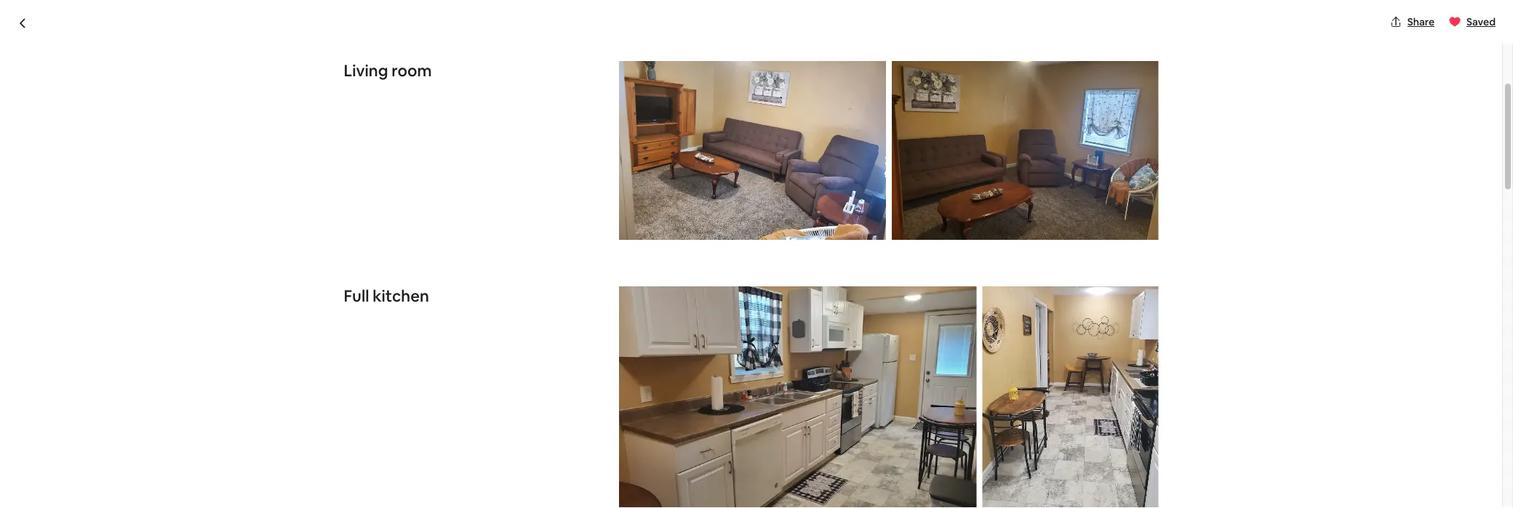 Task type: describe. For each thing, give the bounding box(es) containing it.
·
[[1089, 444, 1092, 457]]

4.75 · 8 reviews
[[1068, 444, 1140, 457]]

cozy country cabin image 1 image
[[344, 138, 751, 397]]

show all photos button
[[1025, 355, 1141, 379]]

profile element
[[878, 0, 1159, 58]]

$654 $604 total before taxes
[[905, 438, 990, 473]]

living
[[344, 60, 388, 81]]

cozy country cabin
[[344, 74, 522, 99]]

taxes
[[964, 460, 990, 473]]

all
[[1083, 360, 1093, 374]]

cozy country cabin image 2 image
[[757, 138, 955, 268]]

share button for the right 'saved' button
[[1384, 9, 1441, 34]]

cozy country cabin image 3 image
[[757, 273, 955, 397]]

share inside photo tour dialog
[[1408, 15, 1435, 28]]

$604
[[946, 438, 985, 459]]

4.75
[[1068, 444, 1087, 457]]

living room
[[344, 60, 432, 81]]

cozy
[[344, 74, 389, 99]]

show
[[1054, 360, 1081, 374]]

share button for left 'saved' button
[[1047, 100, 1103, 125]]

8 reviews button
[[1095, 444, 1140, 457]]

full
[[344, 285, 369, 306]]

total
[[905, 460, 928, 473]]

cozy country cabin image 5 image
[[961, 273, 1159, 397]]

cabin
[[470, 74, 522, 99]]



Task type: locate. For each thing, give the bounding box(es) containing it.
saved for the right 'saved' button
[[1467, 15, 1496, 28]]

1 horizontal spatial saved
[[1467, 15, 1496, 28]]

1 vertical spatial share
[[1070, 106, 1098, 119]]

learn more about the host, rachel. image
[[778, 420, 819, 461], [778, 420, 819, 461]]

1 horizontal spatial saved button
[[1443, 9, 1502, 34]]

1 horizontal spatial share
[[1408, 15, 1435, 28]]

$654
[[905, 438, 943, 459]]

1 vertical spatial share button
[[1047, 100, 1103, 125]]

0 horizontal spatial share button
[[1047, 100, 1103, 125]]

saved button
[[1443, 9, 1502, 34], [1106, 100, 1164, 125]]

share button inside photo tour dialog
[[1384, 9, 1441, 34]]

saved for left 'saved' button
[[1130, 106, 1159, 119]]

show all photos
[[1054, 360, 1129, 374]]

living room image 1 image
[[619, 61, 886, 240], [619, 61, 886, 240]]

share
[[1408, 15, 1435, 28], [1070, 106, 1098, 119]]

0 horizontal spatial saved button
[[1106, 100, 1164, 125]]

1 horizontal spatial share button
[[1384, 9, 1441, 34]]

1 vertical spatial saved
[[1130, 106, 1159, 119]]

before
[[931, 460, 962, 473]]

0 vertical spatial saved
[[1467, 15, 1496, 28]]

photo tour dialog
[[0, 0, 1513, 509]]

photos
[[1096, 360, 1129, 374]]

saved
[[1467, 15, 1496, 28], [1130, 106, 1159, 119]]

0 vertical spatial saved button
[[1443, 9, 1502, 34]]

0 vertical spatial share button
[[1384, 9, 1441, 34]]

kitchen
[[373, 285, 429, 306]]

full kitchen image 1 image
[[619, 287, 977, 509], [619, 287, 977, 509]]

share button
[[1384, 9, 1441, 34], [1047, 100, 1103, 125]]

0 vertical spatial share
[[1408, 15, 1435, 28]]

room
[[392, 60, 432, 81]]

1 vertical spatial saved button
[[1106, 100, 1164, 125]]

full kitchen image 2 image
[[983, 287, 1159, 509], [983, 287, 1159, 509]]

0 horizontal spatial saved
[[1130, 106, 1159, 119]]

country
[[393, 74, 466, 99]]

0 horizontal spatial share
[[1070, 106, 1098, 119]]

cozy country cabin image 4 image
[[961, 138, 1159, 268]]

full kitchen
[[344, 285, 429, 306]]

Start your search search field
[[642, 12, 860, 47]]

reviews
[[1103, 444, 1140, 457]]

8
[[1095, 444, 1101, 457]]

living room image 2 image
[[892, 61, 1159, 240], [892, 61, 1159, 240]]

saved inside photo tour dialog
[[1467, 15, 1496, 28]]



Task type: vqa. For each thing, say whether or not it's contained in the screenshot.
Saved
yes



